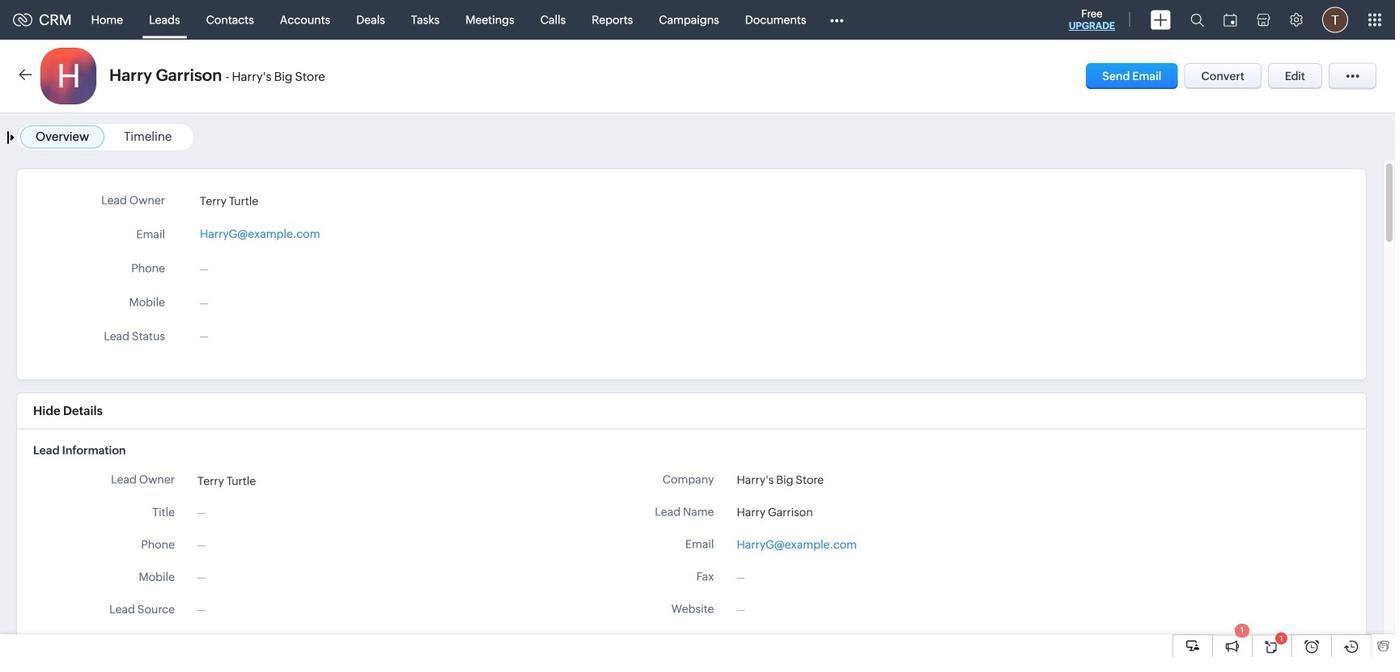 Task type: locate. For each thing, give the bounding box(es) containing it.
create menu element
[[1142, 0, 1181, 39]]

profile element
[[1313, 0, 1359, 39]]



Task type: describe. For each thing, give the bounding box(es) containing it.
Other Modules field
[[820, 7, 854, 33]]

calendar image
[[1224, 13, 1238, 26]]

logo image
[[13, 13, 32, 26]]

search element
[[1181, 0, 1214, 40]]

search image
[[1191, 13, 1205, 27]]

create menu image
[[1151, 10, 1172, 30]]

profile image
[[1323, 7, 1349, 33]]



